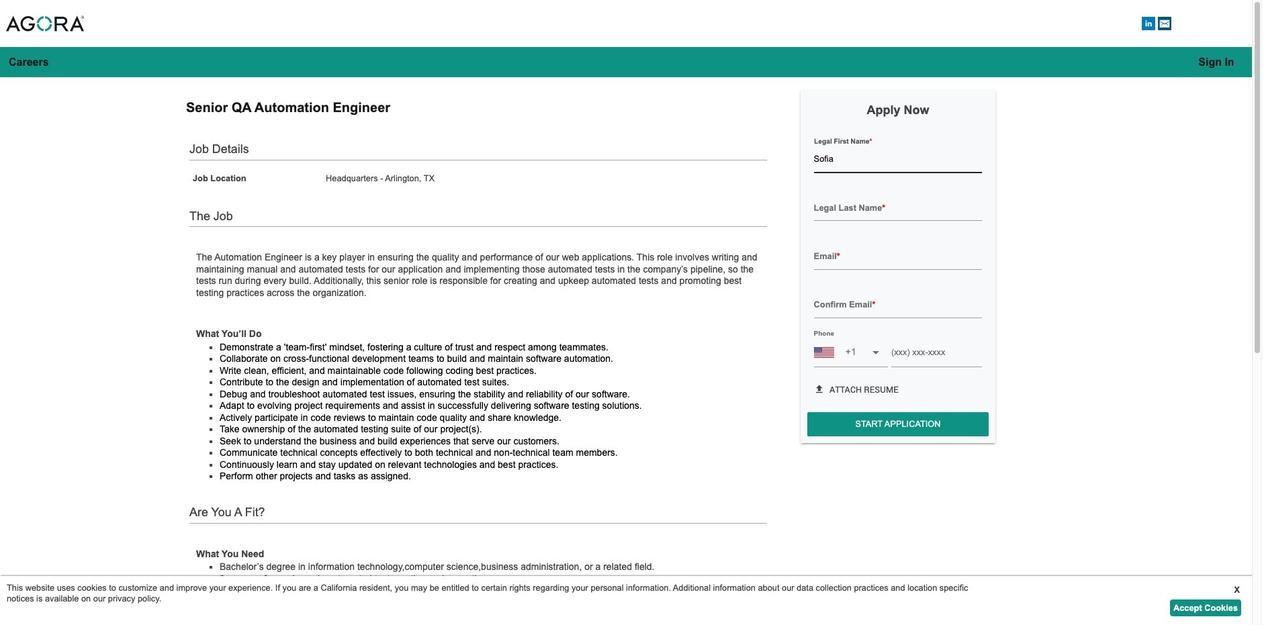 Task type: locate. For each thing, give the bounding box(es) containing it.
None button
[[1190, 54, 1243, 71]]

Legal First Name text field
[[814, 146, 982, 173]]

united states of america (usa) flag image image
[[814, 346, 834, 359]]

job location element
[[326, 173, 435, 183]]

email image
[[1158, 17, 1171, 30]]

linkedin image
[[1142, 17, 1156, 30]]



Task type: describe. For each thing, give the bounding box(es) containing it.
button to toggle menu for changing country for phone number element
[[868, 344, 884, 360]]

Legal Last Name text field
[[814, 195, 982, 221]]

Confirm Email text field
[[814, 292, 982, 318]]

phone number input text field
[[891, 338, 982, 367]]

agora data inc logo image
[[0, 0, 90, 47]]

Email text field
[[814, 243, 982, 270]]



